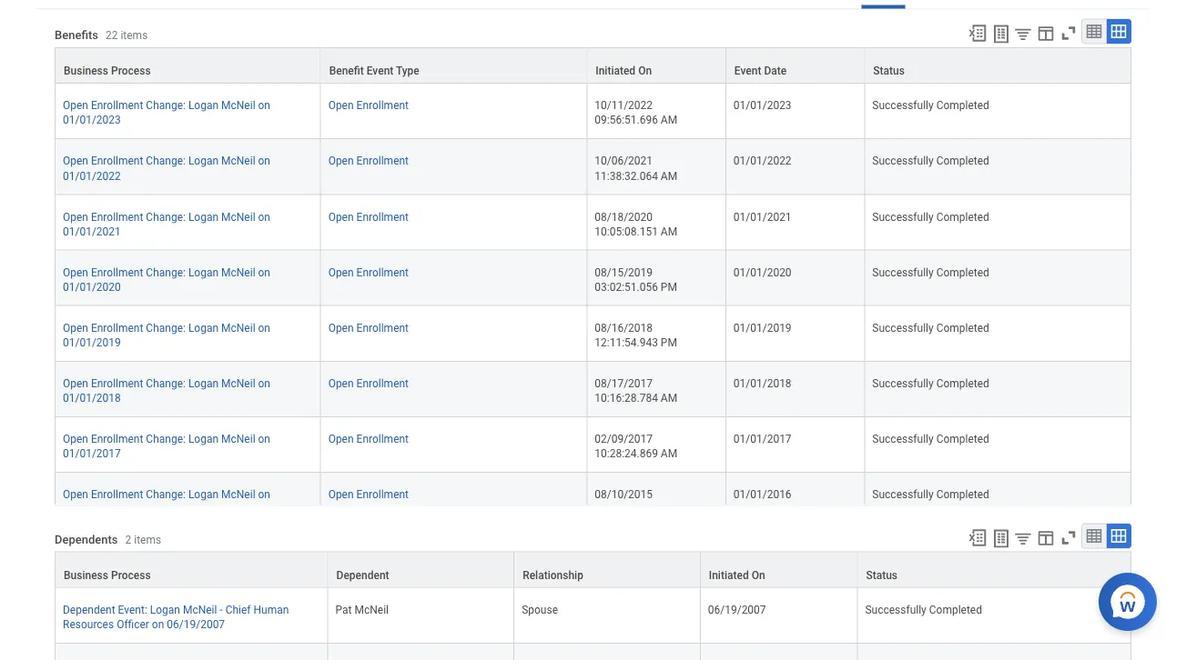 Task type: vqa. For each thing, say whether or not it's contained in the screenshot.
1st "from" from the top of the Lesson Details GROUP
no



Task type: describe. For each thing, give the bounding box(es) containing it.
successfully for 01/01/2020
[[872, 266, 934, 279]]

initiated on for the bottom initiated on popup button
[[709, 570, 765, 582]]

mcneil for open enrollment change: logan mcneil on 01/01/2023
[[221, 99, 255, 112]]

click to view/edit grid preferences image for dependents
[[1036, 529, 1056, 549]]

open enrollment change: logan mcneil on 01/01/2019 link
[[63, 318, 270, 349]]

enrollment for open enrollment change: logan mcneil on 01/01/2022 link
[[91, 155, 143, 167]]

enrollment for open enrollment change: logan mcneil on 01/01/2019 link
[[91, 322, 143, 334]]

open for open enrollment change: logan mcneil on 01/01/2018 link
[[63, 377, 88, 390]]

5 cell from the left
[[858, 644, 1132, 661]]

open for 'open enrollment change: logan mcneil on 01/01/2020' "link"
[[63, 266, 88, 279]]

process for dependents
[[111, 570, 151, 582]]

on for the bottom initiated on popup button
[[752, 570, 765, 582]]

row containing open enrollment change: logan mcneil on 01/01/2016
[[55, 473, 1132, 529]]

1 horizontal spatial 01/01/2019
[[734, 322, 792, 334]]

0 vertical spatial initiated on button
[[587, 48, 725, 82]]

initiated for the bottom initiated on popup button
[[709, 570, 749, 582]]

enrollment for open enrollment link for open enrollment change: logan mcneil on 01/01/2022
[[356, 155, 409, 167]]

-
[[220, 604, 223, 617]]

human
[[254, 604, 289, 617]]

officer
[[117, 619, 149, 632]]

type
[[396, 64, 420, 77]]

successfully completed for 01/01/2021
[[872, 210, 989, 223]]

open enrollment change: logan mcneil on 01/01/2020
[[63, 266, 270, 293]]

09:56:51.696
[[595, 113, 658, 126]]

1 vertical spatial initiated on button
[[701, 553, 857, 588]]

mcneil for open enrollment change: logan mcneil on 01/01/2016
[[221, 489, 255, 501]]

export to excel image for benefits
[[968, 23, 988, 43]]

11:38:32.064
[[595, 169, 658, 182]]

business process button for benefits
[[56, 48, 320, 82]]

open for open enrollment link associated with open enrollment change: logan mcneil on 01/01/2023
[[328, 99, 354, 112]]

open enrollment link for open enrollment change: logan mcneil on 01/01/2019
[[328, 318, 409, 334]]

10/11/2022 09:56:51.696 am
[[595, 99, 677, 126]]

enrollment for open enrollment change: logan mcneil on 01/01/2017 link
[[91, 433, 143, 446]]

open enrollment link for open enrollment change: logan mcneil on 01/01/2017
[[328, 429, 409, 446]]

date
[[764, 64, 787, 77]]

1 row from the top
[[55, 47, 1132, 83]]

benefit event type
[[329, 64, 420, 77]]

mcneil for open enrollment change: logan mcneil on 01/01/2022
[[221, 155, 255, 167]]

initiated on for initiated on popup button to the top
[[596, 64, 652, 77]]

open enrollment change: logan mcneil on 01/01/2019
[[63, 322, 270, 349]]

on for open enrollment change: logan mcneil on 01/01/2021
[[258, 210, 270, 223]]

01/01/2017 inside 'open enrollment change: logan mcneil on 01/01/2017'
[[63, 448, 121, 460]]

open enrollment change: logan mcneil on 01/01/2020 link
[[63, 262, 270, 293]]

am for 10/06/2021 11:38:32.064 am
[[661, 169, 677, 182]]

mcneil for open enrollment change: logan mcneil on 01/01/2020
[[221, 266, 255, 279]]

open enrollment for open enrollment change: logan mcneil on 01/01/2016
[[328, 489, 409, 501]]

select to filter grid data image for benefits
[[1013, 24, 1033, 43]]

4 cell from the left
[[701, 644, 858, 661]]

event date button
[[726, 48, 864, 82]]

on for open enrollment change: logan mcneil on 01/01/2022
[[258, 155, 270, 167]]

10:05:08.151
[[595, 225, 658, 238]]

enrollment for open enrollment link corresponding to open enrollment change: logan mcneil on 01/01/2018
[[356, 377, 409, 390]]

enrollment for open enrollment link associated with open enrollment change: logan mcneil on 01/01/2023
[[356, 99, 409, 112]]

open enrollment link for open enrollment change: logan mcneil on 01/01/2023
[[328, 95, 409, 112]]

process for benefits
[[111, 64, 151, 77]]

table image
[[1085, 528, 1103, 546]]

completed for 01/01/2016
[[936, 489, 989, 501]]

dependents
[[55, 533, 118, 547]]

1 cell from the left
[[55, 644, 328, 661]]

10 row from the top
[[55, 552, 1132, 589]]

row containing open enrollment change: logan mcneil on 01/01/2019
[[55, 306, 1132, 362]]

change: for 01/01/2018
[[146, 377, 186, 390]]

03:02:51.056
[[595, 281, 658, 293]]

open for open enrollment link for open enrollment change: logan mcneil on 01/01/2016
[[328, 489, 354, 501]]

08/16/2018
[[595, 322, 653, 334]]

export to worksheets image
[[991, 23, 1012, 45]]

row containing open enrollment change: logan mcneil on 01/01/2023
[[55, 83, 1132, 139]]

change: for 01/01/2021
[[146, 210, 186, 223]]

row containing open enrollment change: logan mcneil on 01/01/2022
[[55, 139, 1132, 195]]

22
[[106, 29, 118, 42]]

dependent button
[[328, 553, 514, 588]]

01/01/2020 inside open enrollment change: logan mcneil on 01/01/2020
[[63, 281, 121, 293]]

08/17/2017 10:16:28.784 am
[[595, 377, 677, 405]]

open enrollment for open enrollment change: logan mcneil on 01/01/2018
[[328, 377, 409, 390]]

10:16:28.784
[[595, 392, 658, 405]]

enrollment for 'open enrollment change: logan mcneil on 01/01/2020' "link"
[[91, 266, 143, 279]]

open for open enrollment change: logan mcneil on 01/01/2019 link
[[63, 322, 88, 334]]

select to filter grid data image for dependents
[[1013, 529, 1033, 549]]

on inside dependent event: logan mcneil - chief human resources officer on 06/19/2007
[[152, 619, 164, 632]]

spouse
[[522, 604, 558, 617]]

am for 02/09/2017 10:28:24.869 am
[[661, 448, 677, 460]]

dependent event: logan mcneil - chief human resources officer on 06/19/2007 link
[[63, 601, 289, 632]]

completed for 01/01/2022
[[936, 155, 989, 167]]

relationship
[[523, 570, 583, 582]]

logan for open enrollment change: logan mcneil on 01/01/2016
[[188, 489, 219, 501]]

12:11:54.943
[[595, 336, 658, 349]]

items for dependents
[[134, 534, 161, 547]]

open for open enrollment change: logan mcneil on 01/01/2017 link
[[63, 433, 88, 446]]

successfully for 01/01/2016
[[872, 489, 934, 501]]

mcneil for open enrollment change: logan mcneil on 01/01/2018
[[221, 377, 255, 390]]

12 row from the top
[[55, 644, 1132, 661]]

row containing dependent event: logan mcneil - chief human resources officer on 06/19/2007
[[55, 589, 1132, 644]]

08/16/2018 12:11:54.943 pm
[[595, 322, 677, 349]]

logan for open enrollment change: logan mcneil on 01/01/2017
[[188, 433, 219, 446]]

open for open enrollment change: logan mcneil on 01/01/2017's open enrollment link
[[328, 433, 354, 446]]

successfully completed for 01/01/2020
[[872, 266, 989, 279]]

successfully for 01/01/2018
[[872, 377, 934, 390]]

open for open enrollment link corresponding to open enrollment change: logan mcneil on 01/01/2019
[[328, 322, 354, 334]]

08/18/2020 10:05:08.151 am
[[595, 210, 677, 238]]

am for 10/11/2022 09:56:51.696 am
[[661, 113, 677, 126]]

02:27:22.553
[[595, 503, 658, 516]]

logan for open enrollment change: logan mcneil on 01/01/2018
[[188, 377, 219, 390]]

on for open enrollment change: logan mcneil on 01/01/2017
[[258, 433, 270, 446]]

successfully completed for 01/01/2017
[[872, 433, 989, 446]]

logan for open enrollment change: logan mcneil on 01/01/2019
[[188, 322, 219, 334]]

completed for 01/01/2023
[[936, 99, 989, 112]]

row containing open enrollment change: logan mcneil on 01/01/2017
[[55, 417, 1132, 473]]

benefit
[[329, 64, 364, 77]]

resources
[[63, 619, 114, 632]]

0 vertical spatial 01/01/2022
[[734, 155, 792, 167]]

01/01/2023 inside open enrollment change: logan mcneil on 01/01/2023
[[63, 113, 121, 126]]

fullscreen image for benefits
[[1059, 23, 1079, 43]]

on for open enrollment change: logan mcneil on 01/01/2020
[[258, 266, 270, 279]]

open for open enrollment change: logan mcneil on 01/01/2023 link
[[63, 99, 88, 112]]

successfully for 01/01/2023
[[872, 99, 934, 112]]



Task type: locate. For each thing, give the bounding box(es) containing it.
1 horizontal spatial 01/01/2020
[[734, 266, 792, 279]]

logan inside open enrollment change: logan mcneil on 01/01/2018
[[188, 377, 219, 390]]

0 vertical spatial initiated
[[596, 64, 636, 77]]

business down dependents
[[64, 570, 108, 582]]

open enrollment change: logan mcneil on 01/01/2023
[[63, 99, 270, 126]]

pm right '02:27:22.553'
[[661, 503, 677, 516]]

1 horizontal spatial 01/01/2016
[[734, 489, 792, 501]]

dependent for dependent
[[336, 570, 389, 582]]

status
[[873, 64, 905, 77], [866, 570, 898, 582]]

open enrollment link for open enrollment change: logan mcneil on 01/01/2018
[[328, 374, 409, 390]]

8 open enrollment from the top
[[328, 489, 409, 501]]

5 row from the top
[[55, 250, 1132, 306]]

business process button up open enrollment change: logan mcneil on 01/01/2023 link
[[56, 48, 320, 82]]

1 vertical spatial 01/01/2018
[[63, 392, 121, 405]]

dependent event: logan mcneil - chief human resources officer on 06/19/2007
[[63, 604, 289, 632]]

1 vertical spatial 01/01/2020
[[63, 281, 121, 293]]

1 vertical spatial pm
[[661, 336, 677, 349]]

toolbar for dependents
[[960, 524, 1132, 552]]

enrollment for open enrollment change: logan mcneil on 01/01/2021 link
[[91, 210, 143, 223]]

enrollment inside open enrollment change: logan mcneil on 01/01/2021
[[91, 210, 143, 223]]

4 open enrollment link from the top
[[328, 262, 409, 279]]

logan down open enrollment change: logan mcneil on 01/01/2021
[[188, 266, 219, 279]]

06/19/2007
[[708, 604, 766, 617], [167, 619, 225, 632]]

successfully
[[872, 99, 934, 112], [872, 155, 934, 167], [872, 210, 934, 223], [872, 266, 934, 279], [872, 322, 934, 334], [872, 377, 934, 390], [872, 433, 934, 446], [872, 489, 934, 501], [865, 604, 927, 617]]

am for 08/18/2020 10:05:08.151 am
[[661, 225, 677, 238]]

0 horizontal spatial 01/01/2016
[[63, 503, 121, 516]]

01/01/2017
[[734, 433, 792, 446], [63, 448, 121, 460]]

am inside the 08/17/2017 10:16:28.784 am
[[661, 392, 677, 405]]

1 vertical spatial initiated
[[709, 570, 749, 582]]

am inside 02/09/2017 10:28:24.869 am
[[661, 448, 677, 460]]

6 open enrollment link from the top
[[328, 374, 409, 390]]

1 vertical spatial business process
[[64, 570, 151, 582]]

successfully for 01/01/2022
[[872, 155, 934, 167]]

enrollment inside open enrollment change: logan mcneil on 01/01/2018
[[91, 377, 143, 390]]

2 event from the left
[[735, 64, 761, 77]]

open enrollment change: logan mcneil on 01/01/2016 link
[[63, 485, 270, 516]]

business process for dependents
[[64, 570, 151, 582]]

0 vertical spatial process
[[111, 64, 151, 77]]

1 horizontal spatial on
[[752, 570, 765, 582]]

on inside open enrollment change: logan mcneil on 01/01/2018
[[258, 377, 270, 390]]

am right 10:16:28.784
[[661, 392, 677, 405]]

on inside open enrollment change: logan mcneil on 01/01/2022
[[258, 155, 270, 167]]

row
[[55, 47, 1132, 83], [55, 83, 1132, 139], [55, 139, 1132, 195], [55, 195, 1132, 250], [55, 250, 1132, 306], [55, 306, 1132, 362], [55, 362, 1132, 417], [55, 417, 1132, 473], [55, 473, 1132, 529], [55, 552, 1132, 589], [55, 589, 1132, 644], [55, 644, 1132, 661]]

1 business process button from the top
[[56, 48, 320, 82]]

dependent for dependent event: logan mcneil - chief human resources officer on 06/19/2007
[[63, 604, 115, 617]]

0 horizontal spatial 01/01/2018
[[63, 392, 121, 405]]

open enrollment change: logan mcneil on 01/01/2016
[[63, 489, 270, 516]]

1 am from the top
[[661, 113, 677, 126]]

change: inside open enrollment change: logan mcneil on 01/01/2020
[[146, 266, 186, 279]]

toolbar for benefits
[[960, 19, 1132, 47]]

0 horizontal spatial 01/01/2021
[[63, 225, 121, 238]]

enrollment inside open enrollment change: logan mcneil on 01/01/2019
[[91, 322, 143, 334]]

am inside 08/18/2020 10:05:08.151 am
[[661, 225, 677, 238]]

01/01/2018
[[734, 377, 792, 390], [63, 392, 121, 405]]

01/01/2020
[[734, 266, 792, 279], [63, 281, 121, 293]]

open for open enrollment link associated with open enrollment change: logan mcneil on 01/01/2021
[[328, 210, 354, 223]]

mcneil inside open enrollment change: logan mcneil on 01/01/2018
[[221, 377, 255, 390]]

08/10/2015 02:27:22.553 pm
[[595, 489, 677, 516]]

enrollment for open enrollment link corresponding to open enrollment change: logan mcneil on 01/01/2019
[[356, 322, 409, 334]]

on inside open enrollment change: logan mcneil on 01/01/2023
[[258, 99, 270, 112]]

open enrollment change: logan mcneil on 01/01/2022
[[63, 155, 270, 182]]

status button down export to worksheets image
[[858, 553, 1131, 588]]

on inside open enrollment change: logan mcneil on 01/01/2020
[[258, 266, 270, 279]]

business
[[64, 64, 108, 77], [64, 570, 108, 582]]

logan inside dependent event: logan mcneil - chief human resources officer on 06/19/2007
[[150, 604, 180, 617]]

1 horizontal spatial dependent
[[336, 570, 389, 582]]

enrollment inside 'open enrollment change: logan mcneil on 01/01/2017'
[[91, 433, 143, 446]]

08/18/2020
[[595, 210, 653, 223]]

1 process from the top
[[111, 64, 151, 77]]

1 horizontal spatial 06/19/2007
[[708, 604, 766, 617]]

2 process from the top
[[111, 570, 151, 582]]

0 horizontal spatial 01/01/2022
[[63, 169, 121, 182]]

items right 2 at the left of page
[[134, 534, 161, 547]]

change: inside open enrollment change: logan mcneil on 01/01/2019
[[146, 322, 186, 334]]

open inside the open enrollment change: logan mcneil on 01/01/2016
[[63, 489, 88, 501]]

1 open enrollment from the top
[[328, 99, 409, 112]]

open enrollment change: logan mcneil on 01/01/2017 link
[[63, 429, 270, 460]]

logan inside the open enrollment change: logan mcneil on 01/01/2016
[[188, 489, 219, 501]]

mcneil inside 'open enrollment change: logan mcneil on 01/01/2017'
[[221, 433, 255, 446]]

1 vertical spatial 01/01/2022
[[63, 169, 121, 182]]

1 vertical spatial status
[[866, 570, 898, 582]]

1 vertical spatial 01/01/2017
[[63, 448, 121, 460]]

completed for 01/01/2017
[[936, 433, 989, 446]]

export to excel image for dependents
[[968, 529, 988, 549]]

status button for dependents
[[858, 553, 1131, 588]]

mcneil inside open enrollment change: logan mcneil on 01/01/2020
[[221, 266, 255, 279]]

process down 22 at the top of page
[[111, 64, 151, 77]]

0 vertical spatial on
[[638, 64, 652, 77]]

08/10/2015
[[595, 489, 653, 501]]

logan down open enrollment change: logan mcneil on 01/01/2020
[[188, 322, 219, 334]]

open inside open enrollment change: logan mcneil on 01/01/2020
[[63, 266, 88, 279]]

8 open enrollment link from the top
[[328, 485, 409, 501]]

01/01/2016
[[734, 489, 792, 501], [63, 503, 121, 516]]

row containing open enrollment change: logan mcneil on 01/01/2018
[[55, 362, 1132, 417]]

row down the "03:02:51.056"
[[55, 306, 1132, 362]]

event inside popup button
[[735, 64, 761, 77]]

1 event from the left
[[367, 64, 394, 77]]

0 horizontal spatial dependent
[[63, 604, 115, 617]]

relationship button
[[515, 553, 700, 588]]

logan down open enrollment change: logan mcneil on 01/01/2018
[[188, 433, 219, 446]]

pat
[[336, 604, 352, 617]]

change: up open enrollment change: logan mcneil on 01/01/2022 link
[[146, 99, 186, 112]]

on for open enrollment change: logan mcneil on 01/01/2023
[[258, 99, 270, 112]]

01/01/2023 down event date
[[734, 99, 792, 112]]

open enrollment change: logan mcneil on 01/01/2021
[[63, 210, 270, 238]]

6 change: from the top
[[146, 377, 186, 390]]

0 horizontal spatial 01/01/2017
[[63, 448, 121, 460]]

mcneil inside open enrollment change: logan mcneil on 01/01/2019
[[221, 322, 255, 334]]

open for open enrollment change: logan mcneil on 01/01/2020's open enrollment link
[[328, 266, 354, 279]]

expand table image
[[1110, 528, 1128, 546]]

1 horizontal spatial event
[[735, 64, 761, 77]]

row up spouse element
[[55, 552, 1132, 589]]

expand table image
[[1110, 22, 1128, 41]]

1 vertical spatial 01/01/2021
[[63, 225, 121, 238]]

1 horizontal spatial 01/01/2021
[[734, 210, 792, 223]]

change: down open enrollment change: logan mcneil on 01/01/2023
[[146, 155, 186, 167]]

2 vertical spatial pm
[[661, 503, 677, 516]]

open inside open enrollment change: logan mcneil on 01/01/2022
[[63, 155, 88, 167]]

0 vertical spatial 01/01/2020
[[734, 266, 792, 279]]

0 vertical spatial dependent
[[336, 570, 389, 582]]

change: for 01/01/2020
[[146, 266, 186, 279]]

5 change: from the top
[[146, 322, 186, 334]]

am inside the 10/11/2022 09:56:51.696 am
[[661, 113, 677, 126]]

0 vertical spatial business process button
[[56, 48, 320, 82]]

08/15/2019 03:02:51.056 pm
[[595, 266, 677, 293]]

01/01/2023 down benefits 22 items
[[63, 113, 121, 126]]

1 vertical spatial export to excel image
[[968, 529, 988, 549]]

enrollment for open enrollment change: logan mcneil on 01/01/2018 link
[[91, 377, 143, 390]]

pm for 08/16/2018 12:11:54.943 pm
[[661, 336, 677, 349]]

0 horizontal spatial initiated
[[596, 64, 636, 77]]

6 open enrollment from the top
[[328, 377, 409, 390]]

benefits 22 items
[[55, 28, 148, 42]]

0 horizontal spatial 01/01/2019
[[63, 336, 121, 349]]

2 change: from the top
[[146, 155, 186, 167]]

successfully completed for 01/01/2018
[[872, 377, 989, 390]]

0 vertical spatial select to filter grid data image
[[1013, 24, 1033, 43]]

0 horizontal spatial initiated on
[[596, 64, 652, 77]]

0 horizontal spatial event
[[367, 64, 394, 77]]

change: down open enrollment change: logan mcneil on 01/01/2018
[[146, 433, 186, 446]]

business for benefits
[[64, 64, 108, 77]]

0 vertical spatial 01/01/2021
[[734, 210, 792, 223]]

on inside the open enrollment change: logan mcneil on 01/01/2016
[[258, 489, 270, 501]]

2 business process button from the top
[[56, 553, 327, 588]]

pm inside 08/10/2015 02:27:22.553 pm
[[661, 503, 677, 516]]

am right 10:05:08.151
[[661, 225, 677, 238]]

open inside 'open enrollment change: logan mcneil on 01/01/2017'
[[63, 433, 88, 446]]

logan for open enrollment change: logan mcneil on 01/01/2021
[[188, 210, 219, 223]]

dependents 2 items
[[55, 533, 161, 547]]

change:
[[146, 99, 186, 112], [146, 155, 186, 167], [146, 210, 186, 223], [146, 266, 186, 279], [146, 322, 186, 334], [146, 377, 186, 390], [146, 433, 186, 446], [146, 489, 186, 501]]

open inside open enrollment change: logan mcneil on 01/01/2019
[[63, 322, 88, 334]]

status button down export to worksheets icon
[[865, 48, 1131, 82]]

3 open enrollment from the top
[[328, 210, 409, 223]]

business process
[[64, 64, 151, 77], [64, 570, 151, 582]]

9 row from the top
[[55, 473, 1132, 529]]

4 open enrollment from the top
[[328, 266, 409, 279]]

logan down 'open enrollment change: logan mcneil on 01/01/2017'
[[188, 489, 219, 501]]

fullscreen image left table image
[[1059, 23, 1079, 43]]

row down 10:28:24.869
[[55, 473, 1132, 529]]

event date
[[735, 64, 787, 77]]

items for benefits
[[121, 29, 148, 42]]

items
[[121, 29, 148, 42], [134, 534, 161, 547]]

change: down open enrollment change: logan mcneil on 01/01/2019
[[146, 377, 186, 390]]

enrollment for open enrollment change: logan mcneil on 01/01/2017's open enrollment link
[[356, 433, 409, 446]]

6 row from the top
[[55, 306, 1132, 362]]

business down benefits
[[64, 64, 108, 77]]

3 row from the top
[[55, 139, 1132, 195]]

cell
[[55, 644, 328, 661], [328, 644, 515, 661], [515, 644, 701, 661], [701, 644, 858, 661], [858, 644, 1132, 661]]

enrollment inside the open enrollment change: logan mcneil on 01/01/2016
[[91, 489, 143, 501]]

10/11/2022
[[595, 99, 653, 112]]

successfully completed for 01/01/2022
[[872, 155, 989, 167]]

open enrollment change: logan mcneil on 01/01/2023 link
[[63, 95, 270, 126]]

pm inside the 08/16/2018 12:11:54.943 pm
[[661, 336, 677, 349]]

1 horizontal spatial initiated on
[[709, 570, 765, 582]]

status button for benefits
[[865, 48, 1131, 82]]

01/01/2018 inside open enrollment change: logan mcneil on 01/01/2018
[[63, 392, 121, 405]]

open for open enrollment link for open enrollment change: logan mcneil on 01/01/2022
[[328, 155, 354, 167]]

enrollment for open enrollment change: logan mcneil on 01/01/2023 link
[[91, 99, 143, 112]]

0 horizontal spatial 06/19/2007
[[167, 619, 225, 632]]

1 vertical spatial select to filter grid data image
[[1013, 529, 1033, 549]]

change: inside the open enrollment change: logan mcneil on 01/01/2016
[[146, 489, 186, 501]]

change: down open enrollment change: logan mcneil on 01/01/2021
[[146, 266, 186, 279]]

7 row from the top
[[55, 362, 1132, 417]]

logan down open enrollment change: logan mcneil on 01/01/2022 at top
[[188, 210, 219, 223]]

chief
[[225, 604, 251, 617]]

7 open enrollment from the top
[[328, 433, 409, 446]]

0 vertical spatial export to excel image
[[968, 23, 988, 43]]

items inside benefits 22 items
[[121, 29, 148, 42]]

01/01/2023
[[734, 99, 792, 112], [63, 113, 121, 126]]

open enrollment for open enrollment change: logan mcneil on 01/01/2022
[[328, 155, 409, 167]]

01/01/2021
[[734, 210, 792, 223], [63, 225, 121, 238]]

open enrollment change: logan mcneil on 01/01/2018 link
[[63, 374, 270, 405]]

mcneil inside open enrollment change: logan mcneil on 01/01/2022
[[221, 155, 255, 167]]

change: down open enrollment change: logan mcneil on 01/01/2020
[[146, 322, 186, 334]]

1 horizontal spatial 01/01/2017
[[734, 433, 792, 446]]

11 row from the top
[[55, 589, 1132, 644]]

successfully completed
[[872, 99, 989, 112], [872, 155, 989, 167], [872, 210, 989, 223], [872, 266, 989, 279], [872, 322, 989, 334], [872, 377, 989, 390], [872, 433, 989, 446], [872, 489, 989, 501], [865, 604, 982, 617]]

open for open enrollment change: logan mcneil on 01/01/2016 "link"
[[63, 489, 88, 501]]

logan
[[188, 99, 219, 112], [188, 155, 219, 167], [188, 210, 219, 223], [188, 266, 219, 279], [188, 322, 219, 334], [188, 377, 219, 390], [188, 433, 219, 446], [188, 489, 219, 501], [150, 604, 180, 617]]

logan down open enrollment change: logan mcneil on 01/01/2023
[[188, 155, 219, 167]]

open for open enrollment link corresponding to open enrollment change: logan mcneil on 01/01/2018
[[328, 377, 354, 390]]

dependent inside dependent popup button
[[336, 570, 389, 582]]

successfully for 01/01/2021
[[872, 210, 934, 223]]

1 horizontal spatial initiated
[[709, 570, 749, 582]]

pm right 12:11:54.943
[[661, 336, 677, 349]]

2
[[125, 534, 131, 547]]

items inside dependents 2 items
[[134, 534, 161, 547]]

1 vertical spatial 06/19/2007
[[167, 619, 225, 632]]

logan inside open enrollment change: logan mcneil on 01/01/2021
[[188, 210, 219, 223]]

open enrollment
[[328, 99, 409, 112], [328, 155, 409, 167], [328, 210, 409, 223], [328, 266, 409, 279], [328, 322, 409, 334], [328, 377, 409, 390], [328, 433, 409, 446], [328, 489, 409, 501]]

fullscreen image for dependents
[[1059, 529, 1079, 549]]

pat mcneil
[[336, 604, 389, 617]]

2 cell from the left
[[328, 644, 515, 661]]

successfully for 01/01/2017
[[872, 433, 934, 446]]

dependent inside dependent event: logan mcneil - chief human resources officer on 06/19/2007
[[63, 604, 115, 617]]

open
[[63, 99, 88, 112], [328, 99, 354, 112], [63, 155, 88, 167], [328, 155, 354, 167], [63, 210, 88, 223], [328, 210, 354, 223], [63, 266, 88, 279], [328, 266, 354, 279], [63, 322, 88, 334], [328, 322, 354, 334], [63, 377, 88, 390], [328, 377, 354, 390], [63, 433, 88, 446], [328, 433, 354, 446], [63, 489, 88, 501], [328, 489, 354, 501]]

0 vertical spatial 01/01/2016
[[734, 489, 792, 501]]

1 vertical spatial business process button
[[56, 553, 327, 588]]

1 open enrollment link from the top
[[328, 95, 409, 112]]

on for open enrollment change: logan mcneil on 01/01/2019
[[258, 322, 270, 334]]

02/09/2017
[[595, 433, 653, 446]]

process up event:
[[111, 570, 151, 582]]

0 horizontal spatial on
[[638, 64, 652, 77]]

0 vertical spatial 06/19/2007
[[708, 604, 766, 617]]

enrollment for open enrollment change: logan mcneil on 01/01/2016 "link"
[[91, 489, 143, 501]]

logan up open enrollment change: logan mcneil on 01/01/2022 link
[[188, 99, 219, 112]]

1 vertical spatial initiated on
[[709, 570, 765, 582]]

logan for open enrollment change: logan mcneil on 01/01/2022
[[188, 155, 219, 167]]

0 vertical spatial status button
[[865, 48, 1131, 82]]

on
[[638, 64, 652, 77], [752, 570, 765, 582]]

01/01/2022 inside open enrollment change: logan mcneil on 01/01/2022
[[63, 169, 121, 182]]

1 vertical spatial 01/01/2019
[[63, 336, 121, 349]]

open enrollment change: logan mcneil on 01/01/2018
[[63, 377, 270, 405]]

01/01/2022 down event date
[[734, 155, 792, 167]]

am right the 11:38:32.064
[[661, 169, 677, 182]]

row down the 11:38:32.064
[[55, 195, 1132, 250]]

logan down open enrollment change: logan mcneil on 01/01/2019
[[188, 377, 219, 390]]

successfully completed for 01/01/2016
[[872, 489, 989, 501]]

8 row from the top
[[55, 417, 1132, 473]]

1 vertical spatial status button
[[858, 553, 1131, 588]]

am right 10:28:24.869
[[661, 448, 677, 460]]

0 vertical spatial click to view/edit grid preferences image
[[1036, 23, 1056, 43]]

mcneil for open enrollment change: logan mcneil on 01/01/2019
[[221, 322, 255, 334]]

01/01/2022
[[734, 155, 792, 167], [63, 169, 121, 182]]

row down spouse
[[55, 644, 1132, 661]]

pm
[[661, 281, 677, 293], [661, 336, 677, 349], [661, 503, 677, 516]]

01/01/2019 inside open enrollment change: logan mcneil on 01/01/2019
[[63, 336, 121, 349]]

1 vertical spatial dependent
[[63, 604, 115, 617]]

row up '10/11/2022'
[[55, 47, 1132, 83]]

5 open enrollment link from the top
[[328, 318, 409, 334]]

business process down dependents 2 items
[[64, 570, 151, 582]]

export to excel image
[[968, 23, 988, 43], [968, 529, 988, 549]]

06/19/2007 inside dependent event: logan mcneil - chief human resources officer on 06/19/2007
[[167, 619, 225, 632]]

dependent
[[336, 570, 389, 582], [63, 604, 115, 617]]

mcneil inside open enrollment change: logan mcneil on 01/01/2023
[[221, 99, 255, 112]]

row down 10:16:28.784
[[55, 417, 1132, 473]]

initiated on
[[596, 64, 652, 77], [709, 570, 765, 582]]

enrollment inside open enrollment change: logan mcneil on 01/01/2020
[[91, 266, 143, 279]]

0 vertical spatial 01/01/2019
[[734, 322, 792, 334]]

open enrollment link for open enrollment change: logan mcneil on 01/01/2016
[[328, 485, 409, 501]]

01/01/2021 inside open enrollment change: logan mcneil on 01/01/2021
[[63, 225, 121, 238]]

logan inside open enrollment change: logan mcneil on 01/01/2023
[[188, 99, 219, 112]]

change: for 01/01/2017
[[146, 433, 186, 446]]

items right 22 at the top of page
[[121, 29, 148, 42]]

open enrollment change: logan mcneil on 01/01/2022 link
[[63, 151, 270, 182]]

7 open enrollment link from the top
[[328, 429, 409, 446]]

5 am from the top
[[661, 448, 677, 460]]

initiated for initiated on popup button to the top
[[596, 64, 636, 77]]

1 horizontal spatial 01/01/2018
[[734, 377, 792, 390]]

export to excel image left export to worksheets icon
[[968, 23, 988, 43]]

fullscreen image left table icon
[[1059, 529, 1079, 549]]

0 vertical spatial business
[[64, 64, 108, 77]]

logan right event:
[[150, 604, 180, 617]]

change: inside open enrollment change: logan mcneil on 01/01/2021
[[146, 210, 186, 223]]

mcneil
[[221, 99, 255, 112], [221, 155, 255, 167], [221, 210, 255, 223], [221, 266, 255, 279], [221, 322, 255, 334], [221, 377, 255, 390], [221, 433, 255, 446], [221, 489, 255, 501], [183, 604, 217, 617], [355, 604, 389, 617]]

logan inside open enrollment change: logan mcneil on 01/01/2019
[[188, 322, 219, 334]]

0 vertical spatial pm
[[661, 281, 677, 293]]

row containing open enrollment change: logan mcneil on 01/01/2021
[[55, 195, 1132, 250]]

change: inside open enrollment change: logan mcneil on 01/01/2022
[[146, 155, 186, 167]]

enrollment for open enrollment link for open enrollment change: logan mcneil on 01/01/2016
[[356, 489, 409, 501]]

change: for 01/01/2016
[[146, 489, 186, 501]]

change: inside open enrollment change: logan mcneil on 01/01/2023
[[146, 99, 186, 112]]

pm inside 08/15/2019 03:02:51.056 pm
[[661, 281, 677, 293]]

status button
[[865, 48, 1131, 82], [858, 553, 1131, 588]]

open enrollment for open enrollment change: logan mcneil on 01/01/2020
[[328, 266, 409, 279]]

1 vertical spatial on
[[752, 570, 765, 582]]

1 vertical spatial business
[[64, 570, 108, 582]]

benefit event type button
[[321, 48, 587, 82]]

open for open enrollment change: logan mcneil on 01/01/2022 link
[[63, 155, 88, 167]]

open inside open enrollment change: logan mcneil on 01/01/2021
[[63, 210, 88, 223]]

logan inside 'open enrollment change: logan mcneil on 01/01/2017'
[[188, 433, 219, 446]]

change: inside open enrollment change: logan mcneil on 01/01/2018
[[146, 377, 186, 390]]

am for 08/17/2017 10:16:28.784 am
[[661, 392, 677, 405]]

1 vertical spatial 01/01/2016
[[63, 503, 121, 516]]

select to filter grid data image
[[1013, 24, 1033, 43], [1013, 529, 1033, 549]]

event left date
[[735, 64, 761, 77]]

change: down open enrollment change: logan mcneil on 01/01/2022 at top
[[146, 210, 186, 223]]

event inside popup button
[[367, 64, 394, 77]]

0 vertical spatial business process
[[64, 64, 151, 77]]

08/15/2019
[[595, 266, 653, 279]]

enrollment for open enrollment change: logan mcneil on 01/01/2020's open enrollment link
[[356, 266, 409, 279]]

1 vertical spatial process
[[111, 570, 151, 582]]

4 row from the top
[[55, 195, 1132, 250]]

3 change: from the top
[[146, 210, 186, 223]]

on inside 'open enrollment change: logan mcneil on 01/01/2017'
[[258, 433, 270, 446]]

change: for 01/01/2022
[[146, 155, 186, 167]]

business process for benefits
[[64, 64, 151, 77]]

0 vertical spatial toolbar
[[960, 19, 1132, 47]]

am right 09:56:51.696
[[661, 113, 677, 126]]

08/17/2017
[[595, 377, 653, 390]]

completed
[[936, 99, 989, 112], [936, 155, 989, 167], [936, 210, 989, 223], [936, 266, 989, 279], [936, 322, 989, 334], [936, 377, 989, 390], [936, 433, 989, 446], [936, 489, 989, 501], [929, 604, 982, 617]]

business process down 22 at the top of page
[[64, 64, 151, 77]]

01/01/2019
[[734, 322, 792, 334], [63, 336, 121, 349]]

select to filter grid data image right export to worksheets image
[[1013, 529, 1033, 549]]

successfully completed element
[[865, 601, 982, 617]]

table image
[[1085, 22, 1103, 41]]

export to excel image left export to worksheets image
[[968, 529, 988, 549]]

enrollment for open enrollment link associated with open enrollment change: logan mcneil on 01/01/2021
[[356, 210, 409, 223]]

3 am from the top
[[661, 225, 677, 238]]

mcneil inside the open enrollment change: logan mcneil on 01/01/2016
[[221, 489, 255, 501]]

click to view/edit grid preferences image right export to worksheets icon
[[1036, 23, 1056, 43]]

click to view/edit grid preferences image
[[1036, 23, 1056, 43], [1036, 529, 1056, 549]]

mcneil inside dependent event: logan mcneil - chief human resources officer on 06/19/2007
[[183, 604, 217, 617]]

1 horizontal spatial 01/01/2022
[[734, 155, 792, 167]]

am inside 10/06/2021 11:38:32.064 am
[[661, 169, 677, 182]]

0 vertical spatial status
[[873, 64, 905, 77]]

1 vertical spatial items
[[134, 534, 161, 547]]

row containing open enrollment change: logan mcneil on 01/01/2020
[[55, 250, 1132, 306]]

on inside open enrollment change: logan mcneil on 01/01/2019
[[258, 322, 270, 334]]

1 vertical spatial toolbar
[[960, 524, 1132, 552]]

completed for 01/01/2021
[[936, 210, 989, 223]]

fullscreen image
[[1059, 23, 1079, 43], [1059, 529, 1079, 549]]

change: down 'open enrollment change: logan mcneil on 01/01/2017'
[[146, 489, 186, 501]]

pm right the "03:02:51.056"
[[661, 281, 677, 293]]

on for open enrollment change: logan mcneil on 01/01/2018
[[258, 377, 270, 390]]

01/01/2016 inside the open enrollment change: logan mcneil on 01/01/2016
[[63, 503, 121, 516]]

1 business from the top
[[64, 64, 108, 77]]

row down 09:56:51.696
[[55, 139, 1132, 195]]

click to view/edit grid preferences image for benefits
[[1036, 23, 1056, 43]]

open enrollment link
[[328, 95, 409, 112], [328, 151, 409, 167], [328, 207, 409, 223], [328, 262, 409, 279], [328, 318, 409, 334], [328, 374, 409, 390], [328, 429, 409, 446], [328, 485, 409, 501]]

business process button for dependents
[[56, 553, 327, 588]]

logan inside open enrollment change: logan mcneil on 01/01/2020
[[188, 266, 219, 279]]

enrollment inside open enrollment change: logan mcneil on 01/01/2022
[[91, 155, 143, 167]]

mcneil for open enrollment change: logan mcneil on 01/01/2017
[[221, 433, 255, 446]]

1 change: from the top
[[146, 99, 186, 112]]

on for open enrollment change: logan mcneil on 01/01/2016
[[258, 489, 270, 501]]

event left type
[[367, 64, 394, 77]]

on inside open enrollment change: logan mcneil on 01/01/2021
[[258, 210, 270, 223]]

0 vertical spatial initiated on
[[596, 64, 652, 77]]

open enrollment change: logan mcneil on 01/01/2017
[[63, 433, 270, 460]]

0 vertical spatial 01/01/2017
[[734, 433, 792, 446]]

row up 10/06/2021
[[55, 83, 1132, 139]]

toolbar
[[960, 19, 1132, 47], [960, 524, 1132, 552]]

initiated
[[596, 64, 636, 77], [709, 570, 749, 582]]

0 horizontal spatial 01/01/2023
[[63, 113, 121, 126]]

10:28:24.869
[[595, 448, 658, 460]]

completed for 01/01/2019
[[936, 322, 989, 334]]

export to worksheets image
[[990, 529, 1012, 550]]

01/01/2022 up open enrollment change: logan mcneil on 01/01/2021 link
[[63, 169, 121, 182]]

0 vertical spatial items
[[121, 29, 148, 42]]

logan for open enrollment change: logan mcneil on 01/01/2020
[[188, 266, 219, 279]]

2 am from the top
[[661, 169, 677, 182]]

click to view/edit grid preferences image right export to worksheets image
[[1036, 529, 1056, 549]]

02/09/2017 10:28:24.869 am
[[595, 433, 677, 460]]

on
[[258, 99, 270, 112], [258, 155, 270, 167], [258, 210, 270, 223], [258, 266, 270, 279], [258, 322, 270, 334], [258, 377, 270, 390], [258, 433, 270, 446], [258, 489, 270, 501], [152, 619, 164, 632]]

row down 10:05:08.151
[[55, 250, 1132, 306]]

2 business process from the top
[[64, 570, 151, 582]]

row down 12:11:54.943
[[55, 362, 1132, 417]]

spouse element
[[522, 601, 558, 617]]

benefits
[[55, 28, 98, 42]]

process
[[111, 64, 151, 77], [111, 570, 151, 582]]

completed for 01/01/2018
[[936, 377, 989, 390]]

event:
[[118, 604, 147, 617]]

logan inside open enrollment change: logan mcneil on 01/01/2022
[[188, 155, 219, 167]]

10/06/2021
[[595, 155, 653, 167]]

2 pm from the top
[[661, 336, 677, 349]]

successfully for 01/01/2019
[[872, 322, 934, 334]]

1 pm from the top
[[661, 281, 677, 293]]

change: inside 'open enrollment change: logan mcneil on 01/01/2017'
[[146, 433, 186, 446]]

event
[[367, 64, 394, 77], [735, 64, 761, 77]]

mcneil inside open enrollment change: logan mcneil on 01/01/2021
[[221, 210, 255, 223]]

open inside open enrollment change: logan mcneil on 01/01/2023
[[63, 99, 88, 112]]

change: for 01/01/2019
[[146, 322, 186, 334]]

8 change: from the top
[[146, 489, 186, 501]]

0 horizontal spatial 01/01/2020
[[63, 281, 121, 293]]

2 open enrollment link from the top
[[328, 151, 409, 167]]

dependent up pat mcneil
[[336, 570, 389, 582]]

select to filter grid data image right export to worksheets icon
[[1013, 24, 1033, 43]]

5 open enrollment from the top
[[328, 322, 409, 334]]

10/06/2021 11:38:32.064 am
[[595, 155, 677, 182]]

initiated on button
[[587, 48, 725, 82], [701, 553, 857, 588]]

3 pm from the top
[[661, 503, 677, 516]]

open enrollment for open enrollment change: logan mcneil on 01/01/2023
[[328, 99, 409, 112]]

am
[[661, 113, 677, 126], [661, 169, 677, 182], [661, 225, 677, 238], [661, 392, 677, 405], [661, 448, 677, 460]]

logan for open enrollment change: logan mcneil on 01/01/2023
[[188, 99, 219, 112]]

open for open enrollment change: logan mcneil on 01/01/2021 link
[[63, 210, 88, 223]]

dependent up the resources
[[63, 604, 115, 617]]

row down relationship popup button
[[55, 589, 1132, 644]]

2 open enrollment from the top
[[328, 155, 409, 167]]

0 vertical spatial fullscreen image
[[1059, 23, 1079, 43]]

1 vertical spatial click to view/edit grid preferences image
[[1036, 529, 1056, 549]]

0 vertical spatial 01/01/2018
[[734, 377, 792, 390]]

1 vertical spatial 01/01/2023
[[63, 113, 121, 126]]

business for dependents
[[64, 570, 108, 582]]

4 change: from the top
[[146, 266, 186, 279]]

open inside open enrollment change: logan mcneil on 01/01/2018
[[63, 377, 88, 390]]

3 cell from the left
[[515, 644, 701, 661]]

4 am from the top
[[661, 392, 677, 405]]

3 open enrollment link from the top
[[328, 207, 409, 223]]

1 horizontal spatial 01/01/2023
[[734, 99, 792, 112]]

open enrollment change: logan mcneil on 01/01/2021 link
[[63, 207, 270, 238]]

1 vertical spatial fullscreen image
[[1059, 529, 1079, 549]]

pm for 08/15/2019 03:02:51.056 pm
[[661, 281, 677, 293]]

business process button
[[56, 48, 320, 82], [56, 553, 327, 588]]

business process button up dependent event: logan mcneil - chief human resources officer on 06/19/2007 link
[[56, 553, 327, 588]]

1 business process from the top
[[64, 64, 151, 77]]

0 vertical spatial 01/01/2023
[[734, 99, 792, 112]]

enrollment inside open enrollment change: logan mcneil on 01/01/2023
[[91, 99, 143, 112]]

successfully completed for 01/01/2019
[[872, 322, 989, 334]]

enrollment
[[91, 99, 143, 112], [356, 99, 409, 112], [91, 155, 143, 167], [356, 155, 409, 167], [91, 210, 143, 223], [356, 210, 409, 223], [91, 266, 143, 279], [356, 266, 409, 279], [91, 322, 143, 334], [356, 322, 409, 334], [91, 377, 143, 390], [356, 377, 409, 390], [91, 433, 143, 446], [356, 433, 409, 446], [91, 489, 143, 501], [356, 489, 409, 501]]

2 business from the top
[[64, 570, 108, 582]]

2 row from the top
[[55, 83, 1132, 139]]

7 change: from the top
[[146, 433, 186, 446]]



